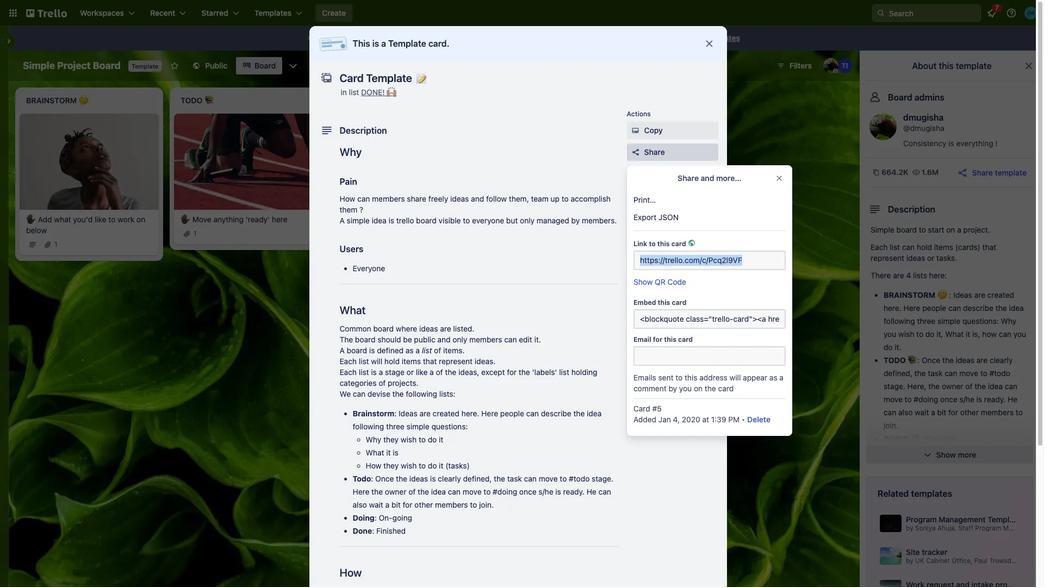 Task type: locate. For each thing, give the bounding box(es) containing it.
once right 📚
[[922, 356, 941, 365]]

this right sm image
[[319, 33, 334, 42]]

to inside ✋🏿 add what you'd like to work on below
[[109, 215, 116, 224]]

stage. for : once the ideas are clearly defined, the task can move to #todo stage. here, the owner of the idea can move to #doing once s/he is ready. he can also wait a bit for other members to join.
[[884, 382, 906, 391]]

ideas right the "freely"
[[450, 194, 469, 203]]

0 horizontal spatial here
[[353, 487, 370, 497]]

1 vertical spatial bit
[[392, 501, 401, 510]]

why for : ideas are created here. here people can describe the idea following three simple questions: why you wish to do it, what it is, how can you do it.
[[1001, 317, 1017, 326]]

represent down items.
[[439, 357, 473, 366]]

0 horizontal spatial as
[[406, 346, 414, 355]]

1 horizontal spatial once
[[941, 395, 958, 404]]

you right how
[[1014, 330, 1027, 339]]

can inside each list can hold items (cards) that represent ideas or tasks.
[[903, 243, 915, 252]]

show qr code
[[634, 277, 687, 287]]

1 vertical spatial owner
[[385, 487, 407, 497]]

1 vertical spatial project
[[1025, 557, 1045, 565]]

1 vertical spatial hold
[[385, 357, 400, 366]]

1 vertical spatial as
[[770, 373, 778, 382]]

more for show
[[958, 450, 977, 460]]

1 vertical spatial template
[[132, 63, 159, 70]]

task for is
[[507, 474, 522, 484]]

once
[[922, 356, 941, 365], [375, 474, 394, 484]]

to inside emails sent to this address will appear as a comment by you on the card
[[676, 373, 683, 382]]

a up the on-
[[386, 501, 390, 510]]

explore
[[655, 33, 682, 42]]

describe for : ideas are created here. here people can describe the idea following three simple questions: why you wish to do it, what it is, how can you do it.
[[964, 304, 994, 313]]

share inside the share template button
[[973, 168, 993, 177]]

a left project.
[[958, 225, 962, 234]]

as right appear
[[770, 373, 778, 382]]

2 horizontal spatial that
[[983, 243, 997, 252]]

they down brainstorm
[[384, 435, 399, 445]]

once inside the : once the ideas is clearly defined, the task can move to #todo stage. here the owner of the idea can move to #doing once s/he is ready. he can also wait a bit for other members to join.
[[375, 474, 394, 484]]

once right todo
[[375, 474, 394, 484]]

0 vertical spatial here
[[904, 304, 921, 313]]

🙌🏽 inside doing ⚙️ : ongoing done! 🙌🏽 : finished
[[911, 447, 920, 456]]

1 vertical spatial they
[[384, 461, 399, 471]]

0 vertical spatial simple
[[347, 216, 370, 225]]

anything for 'ready'
[[214, 215, 244, 224]]

simple
[[23, 60, 55, 71], [871, 225, 895, 234]]

he inside : once the ideas are clearly defined, the task can move to #todo stage. here, the owner of the idea can move to #doing once s/he is ready. he can also wait a bit for other members to join.
[[1008, 395, 1018, 404]]

simple down back to home image
[[23, 60, 55, 71]]

simple for simple board to start on a project.
[[871, 225, 895, 234]]

clearly inside the : once the ideas is clearly defined, the task can move to #todo stage. here the owner of the idea can move to #doing once s/he is ready. he can also wait a bit for other members to join.
[[438, 474, 461, 484]]

0 vertical spatial questions:
[[963, 317, 999, 326]]

1 horizontal spatial once
[[922, 356, 941, 365]]

wish inside ": ideas are created here. here people can describe the idea following three simple questions: why you wish to do it, what it is, how can you do it."
[[899, 330, 915, 339]]

ideas inside : ideas are created here. here people can describe the idea following three simple questions: why they wish to do it what it is how they wish to do it (tasks)
[[399, 409, 418, 418]]

0 vertical spatial he
[[1008, 395, 1018, 404]]

simple up it,
[[938, 317, 961, 326]]

list inside each list can hold items (cards) that represent ideas or tasks.
[[890, 243, 900, 252]]

2 vertical spatial that
[[423, 357, 437, 366]]

this right link
[[658, 240, 670, 248]]

move inside ✋🏿 move anything that is actually started here
[[347, 215, 366, 224]]

anyone
[[418, 33, 444, 42]]

1 horizontal spatial stage.
[[884, 382, 906, 391]]

templates right explore
[[705, 33, 740, 42]]

1 vertical spatial represent
[[439, 357, 473, 366]]

2 anything from the left
[[368, 215, 398, 224]]

like right you'd
[[95, 215, 106, 224]]

1 vertical spatial 🙌🏽
[[911, 447, 920, 456]]

done! right in on the top left of page
[[361, 88, 385, 97]]

0 vertical spatial ideas
[[954, 291, 973, 300]]

he inside the : once the ideas is clearly defined, the task can move to #todo stage. here the owner of the idea can move to #doing once s/he is ready. he can also wait a bit for other members to join.
[[587, 487, 597, 497]]

templates up the soniya
[[912, 489, 953, 499]]

following for you
[[884, 317, 916, 326]]

board admins
[[888, 92, 945, 102]]

created inside ": ideas are created here. here people can describe the idea following three simple questions: why you wish to do it, what it is, how can you do it."
[[988, 291, 1015, 300]]

2 ✋🏿 from the left
[[181, 215, 190, 224]]

what for : ideas are created here. here people can describe the idea following three simple questions: why you wish to do it, what it is, how can you do it.
[[946, 330, 964, 339]]

2 vertical spatial template
[[988, 515, 1021, 524]]

share and more…
[[678, 174, 742, 183]]

description up 'simple board to start on a project.'
[[888, 205, 936, 214]]

following inside ": ideas are created here. here people can describe the idea following three simple questions: why you wish to do it, what it is, how can you do it."
[[884, 317, 916, 326]]

0 horizontal spatial more
[[684, 33, 703, 42]]

2 horizontal spatial anything
[[523, 215, 553, 224]]

bit inside : once the ideas are clearly defined, the task can move to #todo stage. here, the owner of the idea can move to #doing once s/he is ready. he can also wait a bit for other members to join.
[[938, 408, 947, 417]]

describe down 'labels'
[[541, 409, 572, 418]]

devise
[[368, 390, 391, 399]]

template inside program management template by soniya ahuja, staff program manager @ br
[[988, 515, 1021, 524]]

also for here
[[353, 501, 367, 510]]

board down common
[[355, 335, 376, 344]]

ideas right 🤔
[[954, 291, 973, 300]]

project inside site tracker by uk cabinet office, paul trowsdale, project
[[1025, 557, 1045, 565]]

1 horizontal spatial or
[[928, 254, 935, 263]]

join. inside the : once the ideas is clearly defined, the task can move to #todo stage. here the owner of the idea can move to #doing once s/he is ready. he can also wait a bit for other members to join.
[[479, 501, 494, 510]]

that inside common board where ideas are listed. the board should be public and only members can edit it. a board is defined as a list of items. each list will hold items that represent ideas. each list is a stage or like a of the ideas, except for the 'labels' list holding categories of projects. we can devise the following lists:
[[423, 357, 437, 366]]

created up how
[[988, 291, 1015, 300]]

0 horizontal spatial once
[[375, 474, 394, 484]]

on right work
[[137, 215, 145, 224]]

0 vertical spatial templates
[[705, 33, 740, 42]]

0 vertical spatial like
[[95, 215, 106, 224]]

once for are
[[941, 395, 958, 404]]

0 vertical spatial as
[[406, 346, 414, 355]]

0 horizontal spatial program
[[906, 515, 937, 524]]

you
[[884, 330, 897, 339], [1014, 330, 1027, 339], [679, 384, 692, 393]]

2 vertical spatial and
[[438, 335, 451, 344]]

it. right edit
[[535, 335, 541, 344]]

board
[[416, 216, 437, 225], [897, 225, 917, 234], [373, 324, 394, 334], [355, 335, 376, 344], [347, 346, 367, 355]]

it left (tasks)
[[439, 461, 444, 471]]

for up ongoing
[[949, 408, 959, 417]]

0 horizontal spatial represent
[[439, 357, 473, 366]]

this card is a template.
[[503, 279, 574, 288]]

: down projects.
[[395, 409, 397, 418]]

0 horizontal spatial it.
[[535, 335, 541, 344]]

embed
[[634, 299, 656, 307]]

start
[[929, 225, 945, 234]]

#todo
[[990, 369, 1011, 378], [569, 474, 590, 484]]

simple down projects.
[[407, 422, 430, 431]]

1 vertical spatial once
[[375, 474, 394, 484]]

1 down what
[[54, 240, 57, 248]]

it left is,
[[966, 330, 971, 339]]

open information menu image
[[1007, 8, 1017, 18]]

a up ongoing
[[932, 408, 936, 417]]

ongoing
[[925, 434, 955, 443]]

3 ✋🏿 from the left
[[335, 215, 345, 224]]

and left more…
[[701, 174, 715, 183]]

1 horizontal spatial and
[[471, 194, 484, 203]]

each inside each list can hold items (cards) that represent ideas or tasks.
[[871, 243, 888, 252]]

here. down ideas,
[[462, 409, 480, 418]]

✋🏿 for ✋🏿 add what you'd like to work on below
[[26, 215, 36, 224]]

program management template by soniya ahuja, staff program manager @ br
[[906, 515, 1045, 533]]

share inside share button
[[644, 147, 665, 157]]

0 vertical spatial ready.
[[985, 395, 1006, 404]]

to inside ✋🏿 move anything from doing to done here
[[595, 215, 602, 224]]

simple inside ": ideas are created here. here people can describe the idea following three simple questions: why you wish to do it, what it is, how can you do it."
[[938, 317, 961, 326]]

doing
[[884, 434, 909, 443]]

1 for ✋🏿 move anything that is actually started here
[[348, 240, 351, 248]]

filters button
[[774, 57, 816, 75]]

clearly inside : once the ideas are clearly defined, the task can move to #todo stage. here, the owner of the idea can move to #doing once s/he is ready. he can also wait a bit for other members to join.
[[990, 356, 1013, 365]]

share for share
[[644, 147, 665, 157]]

wait inside the : once the ideas is clearly defined, the task can move to #todo stage. here the owner of the idea can move to #doing once s/he is ready. he can also wait a bit for other members to join.
[[369, 501, 383, 510]]

🙌🏽 down ⚙️
[[911, 447, 920, 456]]

: down doing
[[372, 527, 374, 536]]

#todo inside the : once the ideas is clearly defined, the task can move to #todo stage. here the owner of the idea can move to #doing once s/he is ready. he can also wait a bit for other members to join.
[[569, 474, 590, 484]]

simple inside text field
[[23, 60, 55, 71]]

started
[[335, 226, 360, 235]]

:
[[950, 291, 952, 300], [918, 356, 920, 365], [395, 409, 397, 418], [921, 434, 923, 443], [920, 447, 923, 456], [371, 474, 373, 484], [375, 514, 377, 523], [372, 527, 374, 536]]

0 vertical spatial stage.
[[884, 382, 906, 391]]

for left anyone
[[407, 33, 416, 42]]

ideas inside : once the ideas are clearly defined, the task can move to #todo stage. here, the owner of the idea can move to #doing once s/he is ready. he can also wait a bit for other members to join.
[[956, 356, 975, 365]]

clearly down how
[[990, 356, 1013, 365]]

wish for they
[[401, 435, 417, 445]]

0 vertical spatial describe
[[964, 304, 994, 313]]

1 horizontal spatial here
[[362, 226, 378, 235]]

owner up "going" at bottom left
[[385, 487, 407, 497]]

1 horizontal spatial ideas
[[954, 291, 973, 300]]

0 vertical spatial what
[[340, 304, 366, 317]]

people for it,
[[923, 304, 947, 313]]

1 horizontal spatial you
[[884, 330, 897, 339]]

and left follow
[[471, 194, 484, 203]]

simple
[[347, 216, 370, 225], [938, 317, 961, 326], [407, 422, 430, 431]]

like up projects.
[[416, 368, 428, 377]]

ideas inside ": ideas are created here. here people can describe the idea following three simple questions: why you wish to do it, what it is, how can you do it."
[[954, 291, 973, 300]]

card
[[672, 240, 686, 248], [518, 279, 531, 288], [672, 299, 687, 307], [679, 336, 693, 344], [718, 384, 734, 393]]

questions: for it,
[[963, 317, 999, 326]]

of right 'here,'
[[966, 382, 973, 391]]

done
[[490, 226, 507, 235]]

ideas up "lists"
[[907, 254, 926, 263]]

task for are
[[928, 369, 943, 378]]

this
[[939, 61, 954, 71], [658, 240, 670, 248], [658, 299, 671, 307], [664, 336, 677, 344], [685, 373, 698, 382]]

can
[[357, 194, 370, 203], [903, 243, 915, 252], [949, 304, 962, 313], [999, 330, 1012, 339], [504, 335, 517, 344], [945, 369, 958, 378], [1005, 382, 1018, 391], [353, 390, 366, 399], [884, 408, 897, 417], [526, 409, 539, 418], [524, 474, 537, 484], [448, 487, 461, 497], [599, 487, 611, 497]]

0 horizontal spatial board
[[93, 60, 121, 71]]

1 vertical spatial once
[[520, 487, 537, 497]]

1 horizontal spatial will
[[730, 373, 741, 382]]

ideas for is
[[399, 409, 418, 418]]

once inside the : once the ideas is clearly defined, the task can move to #todo stage. here the owner of the idea can move to #doing once s/he is ready. he can also wait a bit for other members to join.
[[520, 487, 537, 497]]

ideas.
[[475, 357, 496, 366]]

1 horizontal spatial #doing
[[914, 395, 939, 404]]

here. for it,
[[884, 304, 902, 313]]

except
[[482, 368, 505, 377]]

1 vertical spatial here
[[482, 409, 498, 418]]

simple up there
[[871, 225, 895, 234]]

explore more templates link
[[649, 29, 747, 47]]

0 horizontal spatial join.
[[479, 501, 494, 510]]

this left address
[[685, 373, 698, 382]]

show more button
[[867, 447, 1034, 464]]

is,
[[973, 330, 981, 339]]

✋🏿 inside ✋🏿 move anything from doing to done here
[[490, 215, 499, 224]]

1 vertical spatial defined,
[[463, 474, 492, 484]]

a
[[340, 216, 345, 225], [340, 346, 345, 355]]

done!
[[361, 88, 385, 97], [884, 447, 909, 456]]

3 move from the left
[[502, 215, 521, 224]]

doing
[[573, 215, 593, 224]]

2 horizontal spatial move
[[502, 215, 521, 224]]

0 vertical spatial wish
[[899, 330, 915, 339]]

why inside ": ideas are created here. here people can describe the idea following three simple questions: why you wish to do it, what it is, how can you do it."
[[1001, 317, 1017, 326]]

list
[[349, 88, 359, 97], [890, 243, 900, 252], [422, 346, 432, 355], [359, 357, 369, 366], [359, 368, 369, 377], [559, 368, 570, 377]]

how inside how can members share freely ideas and follow them, team up to accomplish them ? a simple idea is trello board visible to everyone but only managed by members.
[[340, 194, 355, 203]]

✋🏿 inside ✋🏿 move anything 'ready' here link
[[181, 215, 190, 224]]

once inside : once the ideas are clearly defined, the task can move to #todo stage. here, the owner of the idea can move to #doing once s/he is ready. he can also wait a bit for other members to join.
[[941, 395, 958, 404]]

wish for you
[[899, 330, 915, 339]]

work
[[118, 215, 135, 224]]

ideas inside common board where ideas are listed. the board should be public and only members can edit it. a board is defined as a list of items. each list will hold items that represent ideas. each list is a stage or like a of the ideas, except for the 'labels' list holding categories of projects. we can devise the following lists:
[[420, 324, 438, 334]]

brainstorm 🤔
[[884, 291, 948, 300]]

public inside common board where ideas are listed. the board should be public and only members can edit it. a board is defined as a list of items. each list will hold items that represent ideas. each list is a stage or like a of the ideas, except for the 'labels' list holding categories of projects. we can devise the following lists:
[[414, 335, 436, 344]]

jan
[[659, 415, 671, 424]]

1 move from the left
[[192, 215, 212, 224]]

1.6m
[[922, 168, 939, 177]]

doing
[[353, 514, 375, 523]]

1 anything from the left
[[214, 215, 244, 224]]

here for ✋🏿 move anything that is actually started here
[[362, 226, 378, 235]]

wait down 'here,'
[[915, 408, 930, 417]]

be
[[403, 335, 412, 344]]

description for this
[[340, 126, 387, 135]]

here inside ✋🏿 move anything that is actually started here
[[362, 226, 378, 235]]

join. inside : once the ideas are clearly defined, the task can move to #todo stage. here, the owner of the idea can move to #doing once s/he is ready. he can also wait a bit for other members to join.
[[884, 421, 899, 430]]

defined,
[[884, 369, 913, 378], [463, 474, 492, 484]]

stage.
[[884, 382, 906, 391], [592, 474, 614, 484]]

export
[[634, 213, 657, 222]]

None text field
[[334, 69, 693, 88]]

items
[[935, 243, 954, 252], [402, 357, 421, 366]]

board right trello
[[416, 216, 437, 225]]

common
[[340, 324, 371, 334]]

or up projects.
[[407, 368, 414, 377]]

questions: down lists:
[[432, 422, 468, 431]]

are down is,
[[977, 356, 988, 365]]

board down the
[[347, 346, 367, 355]]

once inside : once the ideas are clearly defined, the task can move to #todo stage. here, the owner of the idea can move to #doing once s/he is ready. he can also wait a bit for other members to join.
[[922, 356, 941, 365]]

this for this is a public template for anyone on the internet to copy.
[[319, 33, 334, 42]]

explore more templates
[[655, 33, 740, 42]]

1 horizontal spatial task
[[928, 369, 943, 378]]

here inside ": ideas are created here. here people can describe the idea following three simple questions: why you wish to do it, what it is, how can you do it."
[[904, 304, 921, 313]]

other inside the : once the ideas is clearly defined, the task can move to #todo stage. here the owner of the idea can move to #doing once s/he is ready. he can also wait a bit for other members to join.
[[415, 501, 433, 510]]

0 vertical spatial and
[[701, 174, 715, 183]]

0 vertical spatial represent
[[871, 254, 905, 263]]

three for they
[[386, 422, 405, 431]]

are
[[894, 271, 905, 280], [975, 291, 986, 300], [440, 324, 451, 334], [977, 356, 988, 365], [420, 409, 431, 418]]

2 vertical spatial simple
[[407, 422, 430, 431]]

template down !
[[995, 168, 1027, 177]]

more right doing ⚙️ : ongoing done! 🙌🏽 : finished
[[958, 450, 977, 460]]

ideas for here
[[410, 474, 428, 484]]

this up in list done! 🙌🏽
[[353, 39, 370, 48]]

1 horizontal spatial join.
[[884, 421, 899, 430]]

you up todo
[[884, 330, 897, 339]]

as down the be
[[406, 346, 414, 355]]

move inside ✋🏿 move anything from doing to done here
[[502, 215, 521, 224]]

3 anything from the left
[[523, 215, 553, 224]]

public down create button
[[350, 33, 372, 42]]

jeremy miller (jeremymiller198) image
[[1025, 7, 1038, 20]]

how
[[983, 330, 997, 339]]

here. inside : ideas are created here. here people can describe the idea following three simple questions: why they wish to do it what it is how they wish to do it (tasks)
[[462, 409, 480, 418]]

comment
[[634, 384, 667, 393]]

0 horizontal spatial wait
[[369, 501, 383, 510]]

describe
[[964, 304, 994, 313], [541, 409, 572, 418]]

questions:
[[963, 317, 999, 326], [432, 422, 468, 431]]

0 vertical spatial #doing
[[914, 395, 939, 404]]

for inside common board where ideas are listed. the board should be public and only members can edit it. a board is defined as a list of items. each list will hold items that represent ideas. each list is a stage or like a of the ideas, except for the 'labels' list holding categories of projects. we can devise the following lists:
[[507, 368, 517, 377]]

back to home image
[[26, 4, 67, 22]]

as inside common board where ideas are listed. the board should be public and only members can edit it. a board is defined as a list of items. each list will hold items that represent ideas. each list is a stage or like a of the ideas, except for the 'labels' list holding categories of projects. we can devise the following lists:
[[406, 346, 414, 355]]

1 a from the top
[[340, 216, 345, 225]]

0 horizontal spatial anything
[[214, 215, 244, 224]]

card down address
[[718, 384, 734, 393]]

owner inside : once the ideas are clearly defined, the task can move to #todo stage. here, the owner of the idea can move to #doing once s/he is ready. he can also wait a bit for other members to join.
[[942, 382, 964, 391]]

1 vertical spatial three
[[386, 422, 405, 431]]

anything for that
[[368, 215, 398, 224]]

questions: inside ": ideas are created here. here people can describe the idea following three simple questions: why you wish to do it, what it is, how can you do it."
[[963, 317, 999, 326]]

1 vertical spatial #todo
[[569, 474, 590, 484]]

more for explore
[[684, 33, 703, 42]]

of up "going" at bottom left
[[409, 487, 416, 497]]

1 horizontal spatial simple
[[871, 225, 895, 234]]

clearly down (tasks)
[[438, 474, 461, 484]]

what inside ": ideas are created here. here people can describe the idea following three simple questions: why you wish to do it, what it is, how can you do it."
[[946, 330, 964, 339]]

1 horizontal spatial clearly
[[990, 356, 1013, 365]]

#todo inside : once the ideas are clearly defined, the task can move to #todo stage. here, the owner of the idea can move to #doing once s/he is ready. he can also wait a bit for other members to join.
[[990, 369, 1011, 378]]

description for board
[[888, 205, 936, 214]]

how
[[340, 194, 355, 203], [366, 461, 382, 471], [340, 567, 362, 579]]

ready. for : once the ideas is clearly defined, the task can move to #todo stage. here the owner of the idea can move to #doing once s/he is ready. he can also wait a bit for other members to join.
[[563, 487, 585, 497]]

ideas down projects.
[[399, 409, 418, 418]]

simple for : ideas are created here. here people can describe the idea following three simple questions: why you wish to do it, what it is, how can you do it.
[[938, 317, 961, 326]]

s/he for : once the ideas is clearly defined, the task can move to #todo stage. here the owner of the idea can move to #doing once s/he is ready. he can also wait a bit for other members to join.
[[539, 487, 554, 497]]

clearly for are
[[990, 356, 1013, 365]]

ready. inside the : once the ideas is clearly defined, the task can move to #todo stage. here the owner of the idea can move to #doing once s/he is ready. he can also wait a bit for other members to join.
[[563, 487, 585, 497]]

0 vertical spatial description
[[340, 126, 387, 135]]

show left the qr
[[634, 277, 653, 287]]

are left "listed."
[[440, 324, 451, 334]]

0 vertical spatial s/he
[[960, 395, 975, 404]]

should
[[378, 335, 401, 344]]

0 horizontal spatial owner
[[385, 487, 407, 497]]

are inside common board where ideas are listed. the board should be public and only members can edit it. a board is defined as a list of items. each list will hold items that represent ideas. each list is a stage or like a of the ideas, except for the 'labels' list holding categories of projects. we can devise the following lists:
[[440, 324, 451, 334]]

0 horizontal spatial task
[[507, 474, 522, 484]]

0 horizontal spatial three
[[386, 422, 405, 431]]

ideas for can
[[420, 324, 438, 334]]

board for board admins
[[888, 92, 913, 102]]

: inside : ideas are created here. here people can describe the idea following three simple questions: why they wish to do it what it is how they wish to do it (tasks)
[[395, 409, 397, 418]]

1 horizontal spatial three
[[918, 317, 936, 326]]

other for going
[[415, 501, 433, 510]]

hold inside each list can hold items (cards) that represent ideas or tasks.
[[917, 243, 933, 252]]

on inside ✋🏿 add what you'd like to work on below
[[137, 215, 145, 224]]

here
[[904, 304, 921, 313], [482, 409, 498, 418], [353, 487, 370, 497]]

here for it
[[482, 409, 498, 418]]

Link to this card text field
[[634, 251, 786, 270]]

#5
[[653, 404, 662, 413]]

1 horizontal spatial show
[[937, 450, 956, 460]]

owner inside the : once the ideas is clearly defined, the task can move to #todo stage. here the owner of the idea can move to #doing once s/he is ready. he can also wait a bit for other members to join.
[[385, 487, 407, 497]]

wait for :
[[369, 501, 383, 510]]

a right appear
[[780, 373, 784, 382]]

0 vertical spatial simple
[[23, 60, 55, 71]]

0 horizontal spatial show
[[634, 277, 653, 287]]

2 a from the top
[[340, 346, 345, 355]]

lists:
[[440, 390, 456, 399]]

2 horizontal spatial you
[[1014, 330, 1027, 339]]

share down everything
[[973, 168, 993, 177]]

1 horizontal spatial board
[[255, 61, 276, 70]]

this right about
[[939, 61, 954, 71]]

only right the but
[[520, 216, 535, 225]]

and inside common board where ideas are listed. the board should be public and only members can edit it. a board is defined as a list of items. each list will hold items that represent ideas. each list is a stage or like a of the ideas, except for the 'labels' list holding categories of projects. we can devise the following lists:
[[438, 335, 451, 344]]

the inside emails sent to this address will appear as a comment by you on the card
[[705, 384, 716, 393]]

here right 'ready'
[[272, 215, 288, 224]]

questions: for it
[[432, 422, 468, 431]]

0 vertical spatial or
[[928, 254, 935, 263]]

: left ongoing
[[921, 434, 923, 443]]

1 horizontal spatial 🙌🏽
[[911, 447, 920, 456]]

what up common
[[340, 304, 366, 317]]

this inside emails sent to this address will appear as a comment by you on the card
[[685, 373, 698, 382]]

1 horizontal spatial also
[[899, 408, 913, 417]]

2 vertical spatial following
[[353, 422, 384, 431]]

✋🏿 move anything that is actually started here
[[335, 215, 451, 235]]

simple inside : ideas are created here. here people can describe the idea following three simple questions: why they wish to do it what it is how they wish to do it (tasks)
[[407, 422, 430, 431]]

a down create button
[[344, 33, 348, 42]]

#doing for is
[[493, 487, 517, 497]]

is inside ✋🏿 move anything that is actually started here
[[416, 215, 422, 224]]

add
[[38, 215, 52, 224]]

by inside program management template by soniya ahuja, staff program manager @ br
[[906, 524, 914, 533]]

description down in list done! 🙌🏽
[[340, 126, 387, 135]]

created for you
[[988, 291, 1015, 300]]

site tracker by uk cabinet office, paul trowsdale, project
[[906, 548, 1045, 565]]

once for todo 📚
[[922, 356, 941, 365]]

0 horizontal spatial items
[[402, 357, 421, 366]]

card down 'json'
[[672, 240, 686, 248]]

Email for this card text field
[[634, 347, 786, 366]]

also inside : once the ideas are clearly defined, the task can move to #todo stage. here, the owner of the idea can move to #doing once s/he is ready. he can also wait a bit for other members to join.
[[899, 408, 913, 417]]

0 horizontal spatial here.
[[462, 409, 480, 418]]

#todo for : once the ideas is clearly defined, the task can move to #todo stage. here the owner of the idea can move to #doing once s/he is ready. he can also wait a bit for other members to join.
[[569, 474, 590, 484]]

1 vertical spatial public
[[414, 335, 436, 344]]

1 vertical spatial what
[[946, 330, 964, 339]]

0 horizontal spatial like
[[95, 215, 106, 224]]

once for is
[[520, 487, 537, 497]]

1 horizontal spatial following
[[406, 390, 437, 399]]

dmugisha (dmugisha) image
[[824, 58, 839, 73]]

simple down ? at the top
[[347, 216, 370, 225]]

everyone
[[353, 264, 385, 273]]

pain
[[340, 177, 357, 187]]

public button
[[186, 57, 234, 75]]

task down : ideas are created here. here people can describe the idea following three simple questions: why they wish to do it what it is how they wish to do it (tasks)
[[507, 474, 522, 484]]

on right anyone
[[446, 33, 455, 42]]

show for show more
[[937, 450, 956, 460]]

0 vertical spatial they
[[384, 435, 399, 445]]

will left appear
[[730, 373, 741, 382]]

for
[[407, 33, 416, 42], [653, 336, 663, 344], [507, 368, 517, 377], [949, 408, 959, 417], [403, 501, 413, 510]]

here down the except
[[482, 409, 498, 418]]

share for share template
[[973, 168, 993, 177]]

edit
[[519, 335, 533, 344]]

2 move from the left
[[347, 215, 366, 224]]

#todo for : once the ideas are clearly defined, the task can move to #todo stage. here, the owner of the idea can move to #doing once s/he is ready. he can also wait a bit for other members to join.
[[990, 369, 1011, 378]]

done! inside doing ⚙️ : ongoing done! 🙌🏽 : finished
[[884, 447, 909, 456]]

admins
[[915, 92, 945, 102]]

also inside the : once the ideas is clearly defined, the task can move to #todo stage. here the owner of the idea can move to #doing once s/he is ready. he can also wait a bit for other members to join.
[[353, 501, 367, 510]]

2 horizontal spatial 1
[[348, 240, 351, 248]]

public right the be
[[414, 335, 436, 344]]

are inside : ideas are created here. here people can describe the idea following three simple questions: why they wish to do it what it is how they wish to do it (tasks)
[[420, 409, 431, 418]]

by down sent
[[669, 384, 677, 393]]

to
[[499, 33, 506, 42], [562, 194, 569, 203], [109, 215, 116, 224], [595, 215, 602, 224], [463, 216, 470, 225], [919, 225, 926, 234], [649, 240, 656, 248], [917, 330, 924, 339], [981, 369, 988, 378], [676, 373, 683, 382], [905, 395, 912, 404], [1016, 408, 1023, 417], [419, 435, 426, 445], [419, 461, 426, 471], [560, 474, 567, 484], [484, 487, 491, 497], [470, 501, 477, 510]]

1 horizontal spatial template
[[388, 39, 426, 48]]

anything for from
[[523, 215, 553, 224]]

0 vertical spatial how
[[340, 194, 355, 203]]

program right staff
[[976, 524, 1002, 533]]

0 horizontal spatial and
[[438, 335, 451, 344]]

primary element
[[0, 0, 1045, 26]]

three down 'brainstorm 🤔'
[[918, 317, 936, 326]]

move for ✋🏿 move anything from doing to done here
[[502, 215, 521, 224]]

but
[[506, 216, 518, 225]]

here inside : ideas are created here. here people can describe the idea following three simple questions: why they wish to do it what it is how they wish to do it (tasks)
[[482, 409, 498, 418]]

1 ✋🏿 from the left
[[26, 215, 36, 224]]

show
[[634, 277, 653, 287], [937, 450, 956, 460]]

: right 🤔
[[950, 291, 952, 300]]

4 ✋🏿 from the left
[[490, 215, 499, 224]]

cabinet
[[927, 557, 950, 565]]

1 horizontal spatial represent
[[871, 254, 905, 263]]

1 vertical spatial will
[[730, 373, 741, 382]]

following for they
[[353, 422, 384, 431]]

simple for simple project board
[[23, 60, 55, 71]]

wait
[[915, 408, 930, 417], [369, 501, 383, 510]]

share template
[[973, 168, 1027, 177]]

0 vertical spatial items
[[935, 243, 954, 252]]

join. for doing : on-going done : finished
[[479, 501, 494, 510]]

@
[[1032, 524, 1038, 533]]

items up stage
[[402, 357, 421, 366]]

0 vertical spatial clearly
[[990, 356, 1013, 365]]

how up todo
[[366, 461, 382, 471]]

create
[[322, 8, 346, 17]]

three for you
[[918, 317, 936, 326]]

wait up the on-
[[369, 501, 383, 510]]

0 horizontal spatial #doing
[[493, 487, 517, 497]]

this right email
[[664, 336, 677, 344]]

also
[[899, 408, 913, 417], [353, 501, 367, 510]]

1 horizontal spatial s/he
[[960, 395, 975, 404]]

2 horizontal spatial following
[[884, 317, 916, 326]]

2020
[[682, 415, 701, 424]]

0 vertical spatial once
[[941, 395, 958, 404]]

and up items.
[[438, 335, 451, 344]]

visible
[[439, 216, 461, 225]]

0 horizontal spatial hold
[[385, 357, 400, 366]]

staff
[[959, 524, 974, 533]]

sm image
[[306, 33, 317, 44]]

copy.
[[508, 33, 527, 42]]

three
[[918, 317, 936, 326], [386, 422, 405, 431]]

anything inside ✋🏿 move anything that is actually started here
[[368, 215, 398, 224]]

here. for it
[[462, 409, 480, 418]]

owner right 'here,'
[[942, 382, 964, 391]]

ideas
[[954, 291, 973, 300], [399, 409, 418, 418]]

board
[[93, 60, 121, 71], [255, 61, 276, 70], [888, 92, 913, 102]]

for right the except
[[507, 368, 517, 377]]

✋🏿 move anything from doing to done here link
[[490, 214, 616, 236]]



Task type: vqa. For each thing, say whether or not it's contained in the screenshot.


Task type: describe. For each thing, give the bounding box(es) containing it.
is inside : once the ideas are clearly defined, the task can move to #todo stage. here, the owner of the idea can move to #doing once s/he is ready. he can also wait a bit for other members to join.
[[977, 395, 983, 404]]

(cards)
[[956, 243, 981, 252]]

✋🏿 move anything that is actually started here link
[[335, 214, 461, 236]]

projects.
[[388, 379, 419, 388]]

here for ✋🏿 move anything from doing to done here
[[509, 226, 525, 235]]

address
[[700, 373, 728, 382]]

0 vertical spatial done!
[[361, 88, 385, 97]]

finished inside doing ⚙️ : ongoing done! 🙌🏽 : finished
[[925, 447, 954, 456]]

will inside emails sent to this address will appear as a comment by you on the card
[[730, 373, 741, 382]]

you inside emails sent to this address will appear as a comment by you on the card
[[679, 384, 692, 393]]

a down the where
[[416, 346, 420, 355]]

for right email
[[653, 336, 663, 344]]

copy link
[[627, 122, 718, 139]]

template.
[[545, 279, 574, 288]]

show more
[[937, 450, 977, 460]]

going
[[393, 514, 412, 523]]

freely
[[429, 194, 448, 203]]

print…
[[634, 195, 656, 205]]

once for todo
[[375, 474, 394, 484]]

card
[[634, 404, 651, 413]]

related templates
[[878, 489, 953, 499]]

the inside : ideas are created here. here people can describe the idea following three simple questions: why they wish to do it what it is how they wish to do it (tasks)
[[574, 409, 585, 418]]

and inside how can members share freely ideas and follow them, team up to accomplish them ? a simple idea is trello board visible to everyone but only managed by members.
[[471, 194, 484, 203]]

star or unstar board image
[[170, 61, 179, 70]]

of left items.
[[434, 346, 441, 355]]

2 vertical spatial each
[[340, 368, 357, 377]]

code
[[668, 277, 687, 287]]

holding
[[572, 368, 598, 377]]

idea inside : once the ideas are clearly defined, the task can move to #todo stage. here, the owner of the idea can move to #doing once s/he is ready. he can also wait a bit for other members to join.
[[988, 382, 1003, 391]]

each list can hold items (cards) that represent ideas or tasks.
[[871, 243, 997, 263]]

close popover image
[[775, 174, 784, 183]]

filters
[[790, 61, 812, 70]]

by inside site tracker by uk cabinet office, paul trowsdale, project
[[906, 557, 914, 565]]

wait for ⚙️
[[915, 408, 930, 417]]

here for it,
[[904, 304, 921, 313]]

clearly for is
[[438, 474, 461, 484]]

defined
[[377, 346, 404, 355]]

this right "embed"
[[658, 299, 671, 307]]

2 vertical spatial wish
[[401, 461, 417, 471]]

in list done! 🙌🏽
[[341, 88, 397, 97]]

show for show qr code
[[634, 277, 653, 287]]

tracker
[[922, 548, 948, 557]]

why for : ideas are created here. here people can describe the idea following three simple questions: why they wish to do it what it is how they wish to do it (tasks)
[[366, 435, 381, 445]]

what for : ideas are created here. here people can describe the idea following three simple questions: why they wish to do it what it is how they wish to do it (tasks)
[[366, 448, 384, 458]]

a inside the : once the ideas is clearly defined, the task can move to #todo stage. here the owner of the idea can move to #doing once s/he is ready. he can also wait a bit for other members to join.
[[386, 501, 390, 510]]

trello inspiration (inspiringtaco) image
[[838, 58, 853, 73]]

project.
[[964, 225, 991, 234]]

ideas inside each list can hold items (cards) that represent ideas or tasks.
[[907, 254, 926, 263]]

done
[[353, 527, 372, 536]]

stage. for : once the ideas is clearly defined, the task can move to #todo stage. here the owner of the idea can move to #doing once s/he is ready. he can also wait a bit for other members to join.
[[592, 474, 614, 484]]

it down lists:
[[439, 435, 444, 445]]

emails
[[634, 373, 657, 382]]

to inside ": ideas are created here. here people can describe the idea following three simple questions: why you wish to do it, what it is, how can you do it."
[[917, 330, 924, 339]]

✋🏿 add what you'd like to work on below
[[26, 215, 145, 235]]

it inside ": ideas are created here. here people can describe the idea following three simple questions: why you wish to do it, what it is, how can you do it."
[[966, 330, 971, 339]]

hold inside common board where ideas are listed. the board should be public and only members can edit it. a board is defined as a list of items. each list will hold items that represent ideas. each list is a stage or like a of the ideas, except for the 'labels' list holding categories of projects. we can devise the following lists:
[[385, 357, 400, 366]]

or inside each list can hold items (cards) that represent ideas or tasks.
[[928, 254, 935, 263]]

1 for ✋🏿 move anything 'ready' here
[[194, 229, 197, 238]]

a inside : once the ideas are clearly defined, the task can move to #todo stage. here, the owner of the idea can move to #doing once s/he is ready. he can also wait a bit for other members to join.
[[932, 408, 936, 417]]

internet
[[470, 33, 497, 42]]

copy
[[644, 126, 663, 135]]

there are 4 lists here:
[[871, 271, 947, 280]]

ideas for is,
[[954, 291, 973, 300]]

defined, for is
[[463, 474, 492, 484]]

0 horizontal spatial 1
[[54, 240, 57, 248]]

: inside : once the ideas are clearly defined, the task can move to #todo stage. here, the owner of the idea can move to #doing once s/he is ready. he can also wait a bit for other members to join.
[[918, 356, 920, 365]]

project inside text field
[[57, 60, 91, 71]]

are inside : once the ideas are clearly defined, the task can move to #todo stage. here, the owner of the idea can move to #doing once s/he is ready. he can also wait a bit for other members to join.
[[977, 356, 988, 365]]

dmugisha link
[[904, 113, 944, 122]]

for inside : once the ideas are clearly defined, the task can move to #todo stage. here, the owner of the idea can move to #doing once s/he is ready. he can also wait a bit for other members to join.
[[949, 408, 959, 417]]

share for share and more…
[[678, 174, 699, 183]]

members.
[[582, 216, 617, 225]]

this for this card is a template.
[[503, 279, 516, 288]]

or inside common board where ideas are listed. the board should be public and only members can edit it. a board is defined as a list of items. each list will hold items that represent ideas. each list is a stage or like a of the ideas, except for the 'labels' list holding categories of projects. we can devise the following lists:
[[407, 368, 414, 377]]

ahuja,
[[938, 524, 957, 533]]

he for : once the ideas are clearly defined, the task can move to #todo stage. here, the owner of the idea can move to #doing once s/he is ready. he can also wait a bit for other members to join.
[[1008, 395, 1018, 404]]

only inside how can members share freely ideas and follow them, team up to accomplish them ? a simple idea is trello board visible to everyone but only managed by members.
[[520, 216, 535, 225]]

7 notifications image
[[986, 7, 999, 20]]

stage
[[385, 368, 405, 377]]

accomplish
[[571, 194, 611, 203]]

is inside : ideas are created here. here people can describe the idea following three simple questions: why they wish to do it what it is how they wish to do it (tasks)
[[393, 448, 399, 458]]

everything
[[957, 139, 994, 148]]

manager
[[1004, 524, 1031, 533]]

dmugisha (dmugisha) image
[[870, 113, 897, 140]]

ideas for here,
[[956, 356, 975, 365]]

it down brainstorm
[[386, 448, 391, 458]]

Embed this card text field
[[634, 310, 786, 329]]

0 horizontal spatial template
[[132, 63, 159, 70]]

✋🏿 for ✋🏿 move anything 'ready' here
[[181, 215, 190, 224]]

also for here,
[[899, 408, 913, 417]]

sent
[[659, 373, 674, 382]]

members inside : once the ideas are clearly defined, the task can move to #todo stage. here, the owner of the idea can move to #doing once s/he is ready. he can also wait a bit for other members to join.
[[981, 408, 1014, 417]]

card down code
[[672, 299, 687, 307]]

a right stage
[[430, 368, 434, 377]]

how inside : ideas are created here. here people can describe the idea following three simple questions: why they wish to do it what it is how they wish to do it (tasks)
[[366, 461, 382, 471]]

describe for : ideas are created here. here people can describe the idea following three simple questions: why they wish to do it what it is how they wish to do it (tasks)
[[541, 409, 572, 418]]

how can members share freely ideas and follow them, team up to accomplish them ? a simple idea is trello board visible to everyone but only managed by members.
[[340, 194, 617, 225]]

for inside the : once the ideas is clearly defined, the task can move to #todo stage. here the owner of the idea can move to #doing once s/he is ready. he can also wait a bit for other members to join.
[[403, 501, 413, 510]]

search image
[[877, 9, 886, 17]]

items inside common board where ideas are listed. the board should be public and only members can edit it. a board is defined as a list of items. each list will hold items that represent ideas. each list is a stage or like a of the ideas, except for the 'labels' list holding categories of projects. we can devise the following lists:
[[402, 357, 421, 366]]

1 vertical spatial each
[[340, 357, 357, 366]]

represent inside each list can hold items (cards) that represent ideas or tasks.
[[871, 254, 905, 263]]

move for ✋🏿 move anything that is actually started here
[[347, 215, 366, 224]]

like inside common board where ideas are listed. the board should be public and only members can edit it. a board is defined as a list of items. each list will hold items that represent ideas. each list is a stage or like a of the ideas, except for the 'labels' list holding categories of projects. we can devise the following lists:
[[416, 368, 428, 377]]

: inside ": ideas are created here. here people can describe the idea following three simple questions: why you wish to do it, what it is, how can you do it."
[[950, 291, 952, 300]]

1 vertical spatial templates
[[912, 489, 953, 499]]

members inside the : once the ideas is clearly defined, the task can move to #todo stage. here the owner of the idea can move to #doing once s/he is ready. he can also wait a bit for other members to join.
[[435, 501, 468, 510]]

a inside common board where ideas are listed. the board should be public and only members can edit it. a board is defined as a list of items. each list will hold items that represent ideas. each list is a stage or like a of the ideas, except for the 'labels' list holding categories of projects. we can devise the following lists:
[[340, 346, 345, 355]]

0 vertical spatial why
[[340, 146, 362, 158]]

done! 🙌🏽 link
[[361, 88, 397, 97]]

it. inside common board where ideas are listed. the board should be public and only members can edit it. a board is defined as a list of items. each list will hold items that represent ideas. each list is a stage or like a of the ideas, except for the 'labels' list holding categories of projects. we can devise the following lists:
[[535, 335, 541, 344]]

that inside ✋🏿 move anything that is actually started here
[[400, 215, 414, 224]]

a left template.
[[540, 279, 544, 288]]

template inside button
[[995, 168, 1027, 177]]

board inside text field
[[93, 60, 121, 71]]

0 horizontal spatial template
[[374, 33, 405, 42]]

will inside common board where ideas are listed. the board should be public and only members can edit it. a board is defined as a list of items. each list will hold items that represent ideas. each list is a stage or like a of the ideas, except for the 'labels' list holding categories of projects. we can devise the following lists:
[[371, 357, 383, 366]]

members inside how can members share freely ideas and follow them, team up to accomplish them ? a simple idea is trello board visible to everyone but only managed by members.
[[372, 194, 405, 203]]

are inside ": ideas are created here. here people can describe the idea following three simple questions: why you wish to do it, what it is, how can you do it."
[[975, 291, 986, 300]]

how for how can members share freely ideas and follow them, team up to accomplish them ? a simple idea is trello board visible to everyone but only managed by members.
[[340, 194, 355, 203]]

you'd
[[73, 215, 93, 224]]

ideas,
[[459, 368, 480, 377]]

of up lists:
[[436, 368, 443, 377]]

(tasks)
[[446, 461, 470, 471]]

card left template.
[[518, 279, 531, 288]]

4
[[907, 271, 912, 280]]

bit for ongoing
[[938, 408, 947, 417]]

people for it
[[500, 409, 524, 418]]

4,
[[673, 415, 680, 424]]

idea inside the : once the ideas is clearly defined, the task can move to #todo stage. here the owner of the idea can move to #doing once s/he is ready. he can also wait a bit for other members to join.
[[431, 487, 446, 497]]

doing : on-going done : finished
[[353, 514, 412, 536]]

brainstorm
[[353, 409, 395, 418]]

here inside the : once the ideas is clearly defined, the task can move to #todo stage. here the owner of the idea can move to #doing once s/he is ready. he can also wait a bit for other members to join.
[[353, 487, 370, 497]]

here:
[[930, 271, 947, 280]]

: inside the : once the ideas is clearly defined, the task can move to #todo stage. here the owner of the idea can move to #doing once s/he is ready. he can also wait a bit for other members to join.
[[371, 474, 373, 484]]

'ready'
[[246, 215, 270, 224]]

share template button
[[957, 167, 1027, 178]]

only inside common board where ideas are listed. the board should be public and only members can edit it. a board is defined as a list of items. each list will hold items that represent ideas. each list is a stage or like a of the ideas, except for the 'labels' list holding categories of projects. we can devise the following lists:
[[453, 335, 468, 344]]

0 vertical spatial template
[[388, 39, 426, 48]]

common board where ideas are listed. the board should be public and only members can edit it. a board is defined as a list of items. each list will hold items that represent ideas. each list is a stage or like a of the ideas, except for the 'labels' list holding categories of projects. we can devise the following lists:
[[340, 324, 598, 399]]

simple inside how can members share freely ideas and follow them, team up to accomplish them ? a simple idea is trello board visible to everyone but only managed by members.
[[347, 216, 370, 225]]

other for ongoing
[[961, 408, 979, 417]]

1 horizontal spatial program
[[976, 524, 1002, 533]]

ideas inside how can members share freely ideas and follow them, team up to accomplish them ? a simple idea is trello board visible to everyone but only managed by members.
[[450, 194, 469, 203]]

owner for here,
[[942, 382, 964, 391]]

represent inside common board where ideas are listed. the board should be public and only members can edit it. a board is defined as a list of items. each list will hold items that represent ideas. each list is a stage or like a of the ideas, except for the 'labels' list holding categories of projects. we can devise the following lists:
[[439, 357, 473, 366]]

about
[[913, 61, 937, 71]]

board left start
[[897, 225, 917, 234]]

1:39
[[712, 415, 727, 424]]

on-
[[379, 514, 393, 523]]

the
[[340, 335, 353, 344]]

owner for here
[[385, 487, 407, 497]]

items inside each list can hold items (cards) that represent ideas or tasks.
[[935, 243, 954, 252]]

customize views image
[[288, 60, 299, 71]]

more…
[[717, 174, 742, 183]]

here,
[[908, 382, 927, 391]]

bit for going
[[392, 501, 401, 510]]

664.2k
[[882, 168, 909, 177]]

br
[[1040, 524, 1045, 533]]

that inside each list can hold items (cards) that represent ideas or tasks.
[[983, 243, 997, 252]]

show qr code link
[[634, 277, 687, 288]]

: once the ideas are clearly defined, the task can move to #todo stage. here, the owner of the idea can move to #doing once s/he is ready. he can also wait a bit for other members to join.
[[884, 356, 1023, 430]]

it. inside ": ideas are created here. here people can describe the idea following three simple questions: why you wish to do it, what it is, how can you do it."
[[895, 343, 902, 352]]

a inside emails sent to this address will appear as a comment by you on the card
[[780, 373, 784, 382]]

a inside how can members share freely ideas and follow them, team up to accomplish them ? a simple idea is trello board visible to everyone but only managed by members.
[[340, 216, 345, 225]]

embed this card
[[634, 299, 687, 307]]

: left the on-
[[375, 514, 377, 523]]

0 vertical spatial public
[[350, 33, 372, 42]]

this for this is a template card.
[[353, 39, 370, 48]]

board for board
[[255, 61, 276, 70]]

members inside common board where ideas are listed. the board should be public and only members can edit it. a board is defined as a list of items. each list will hold items that represent ideas. each list is a stage or like a of the ideas, except for the 'labels' list holding categories of projects. we can devise the following lists:
[[470, 335, 502, 344]]

related
[[878, 489, 909, 499]]

following inside common board where ideas are listed. the board should be public and only members can edit it. a board is defined as a list of items. each list will hold items that represent ideas. each list is a stage or like a of the ideas, except for the 'labels' list holding categories of projects. we can devise the following lists:
[[406, 390, 437, 399]]

created for wish
[[433, 409, 460, 418]]

uk
[[916, 557, 925, 565]]

✋🏿 for ✋🏿 move anything that is actually started here
[[335, 215, 345, 224]]

them,
[[509, 194, 529, 203]]

dmugisha
[[904, 113, 944, 122]]

defined, for are
[[884, 369, 913, 378]]

of inside the : once the ideas is clearly defined, the task can move to #todo stage. here the owner of the idea can move to #doing once s/he is ready. he can also wait a bit for other members to join.
[[409, 487, 416, 497]]

: down ⚙️
[[920, 447, 923, 456]]

public
[[205, 61, 227, 70]]

card inside emails sent to this address will appear as a comment by you on the card
[[718, 384, 734, 393]]

✋🏿 for ✋🏿 move anything from doing to done here
[[490, 215, 499, 224]]

a left stage
[[379, 368, 383, 377]]

is inside how can members share freely ideas and follow them, team up to accomplish them ? a simple idea is trello board visible to everyone but only managed by members.
[[389, 216, 394, 225]]

on inside emails sent to this address will appear as a comment by you on the card
[[694, 384, 703, 393]]

1 horizontal spatial template
[[956, 61, 992, 71]]

#doing for are
[[914, 395, 939, 404]]

card up email for this card text box
[[679, 336, 693, 344]]

link to this card
[[634, 240, 686, 248]]

idea inside ": ideas are created here. here people can describe the idea following three simple questions: why you wish to do it, what it is, how can you do it."
[[1010, 304, 1024, 313]]

simple for : ideas are created here. here people can describe the idea following three simple questions: why they wish to do it what it is how they wish to do it (tasks)
[[407, 422, 430, 431]]

board up should
[[373, 324, 394, 334]]

as inside emails sent to this address will appear as a comment by you on the card
[[770, 373, 778, 382]]

trowsdale,
[[990, 557, 1023, 565]]

!
[[996, 139, 998, 148]]

follow
[[486, 194, 507, 203]]

how for how
[[340, 567, 362, 579]]

appear
[[743, 373, 768, 382]]

of up devise
[[379, 379, 386, 388]]

like inside ✋🏿 add what you'd like to work on below
[[95, 215, 106, 224]]

idea inside how can members share freely ideas and follow them, team up to accomplish them ? a simple idea is trello board visible to everyone but only managed by members.
[[372, 216, 387, 225]]

qr
[[655, 277, 666, 287]]

management
[[939, 515, 986, 524]]

can inside : ideas are created here. here people can describe the idea following three simple questions: why they wish to do it what it is how they wish to do it (tasks)
[[526, 409, 539, 418]]

it,
[[937, 330, 944, 339]]

can inside how can members share freely ideas and follow them, team up to accomplish them ? a simple idea is trello board visible to everyone but only managed by members.
[[357, 194, 370, 203]]

there
[[871, 271, 891, 280]]

ready. for : once the ideas are clearly defined, the task can move to #todo stage. here, the owner of the idea can move to #doing once s/he is ready. he can also wait a bit for other members to join.
[[985, 395, 1006, 404]]

of inside : once the ideas are clearly defined, the task can move to #todo stage. here, the owner of the idea can move to #doing once s/he is ready. he can also wait a bit for other members to join.
[[966, 382, 973, 391]]

everyone
[[472, 216, 504, 225]]

finished inside doing : on-going done : finished
[[377, 527, 406, 536]]

s/he for : once the ideas are clearly defined, the task can move to #todo stage. here, the owner of the idea can move to #doing once s/he is ready. he can also wait a bit for other members to join.
[[960, 395, 975, 404]]

@dmugisha
[[904, 124, 945, 133]]

0 horizontal spatial here
[[272, 215, 288, 224]]

a left anyone
[[381, 39, 386, 48]]

by inside how can members share freely ideas and follow them, team up to accomplish them ? a simple idea is trello board visible to everyone but only managed by members.
[[572, 216, 580, 225]]

he for : once the ideas is clearly defined, the task can move to #todo stage. here the owner of the idea can move to #doing once s/he is ready. he can also wait a bit for other members to join.
[[587, 487, 597, 497]]

board inside how can members share freely ideas and follow them, team up to accomplish them ? a simple idea is trello board visible to everyone but only managed by members.
[[416, 216, 437, 225]]

join. for doing ⚙️ : ongoing done! 🙌🏽 : finished
[[884, 421, 899, 430]]

0 horizontal spatial 🙌🏽
[[387, 88, 397, 97]]

Search field
[[886, 5, 981, 21]]

by inside emails sent to this address will appear as a comment by you on the card
[[669, 384, 677, 393]]

are left 4 on the right top of page
[[894, 271, 905, 280]]

Board name text field
[[17, 57, 126, 75]]

listed.
[[453, 324, 475, 334]]

share button
[[627, 144, 718, 161]]

office,
[[952, 557, 973, 565]]

users
[[340, 244, 364, 254]]

move for ✋🏿 move anything 'ready' here
[[192, 215, 212, 224]]

sm image
[[630, 125, 641, 136]]

on right start
[[947, 225, 956, 234]]

the inside ": ideas are created here. here people can describe the idea following three simple questions: why you wish to do it, what it is, how can you do it."
[[996, 304, 1007, 313]]

idea inside : ideas are created here. here people can describe the idea following three simple questions: why they wish to do it what it is how they wish to do it (tasks)
[[587, 409, 602, 418]]



